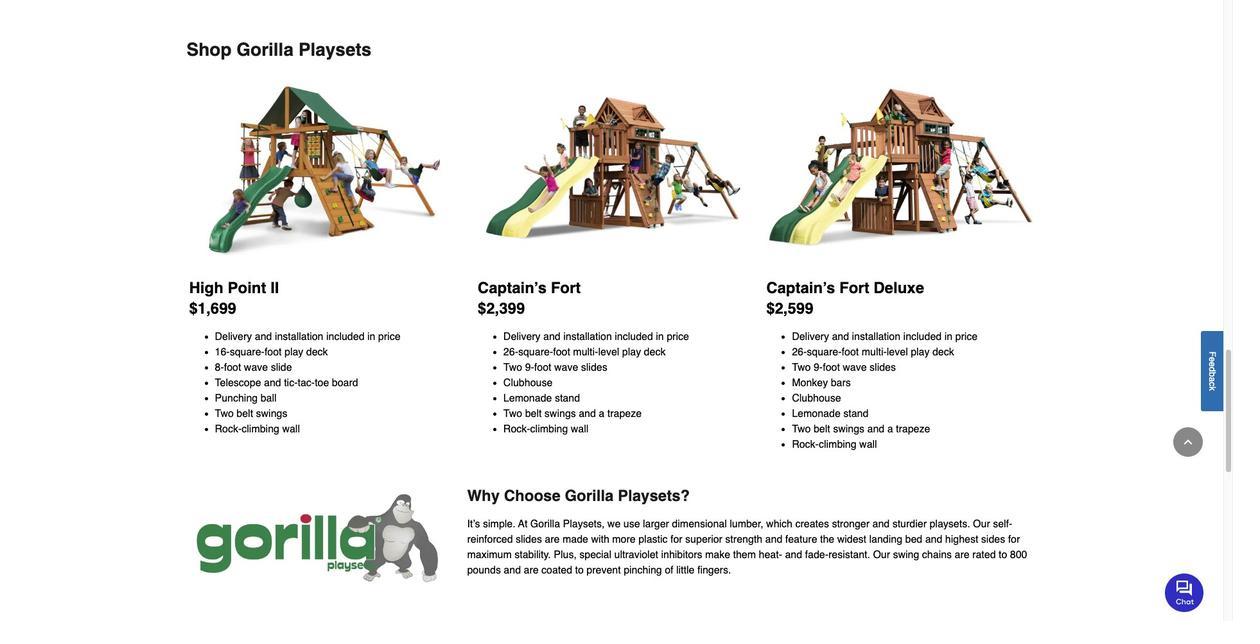 Task type: describe. For each thing, give the bounding box(es) containing it.
pounds
[[467, 565, 501, 577]]

slides for stand
[[581, 362, 608, 374]]

little
[[677, 565, 695, 577]]

it's
[[467, 519, 480, 531]]

slides inside it's simple. at gorilla playsets, we use larger dimensional lumber, which creates stronger and sturdier playsets. our self- reinforced slides are made with more plastic for superior strength and feature the widest landing bed and highest sides for maximum stability. plus, special ultraviolet inhibitors make them heat- and fade-resistant. our swing chains are rated to 800 pounds and are coated to prevent pinching of little fingers.
[[516, 534, 542, 546]]

lemonade inside delivery and installation included in price 26-square-foot multi-level play deck two 9-foot wave slides clubhouse lemonade stand two belt swings and a trapeze rock-climbing wall
[[504, 393, 552, 405]]

we
[[608, 519, 621, 531]]

0 vertical spatial are
[[545, 534, 560, 546]]

fort for deluxe
[[840, 279, 870, 297]]

swings inside delivery and installation included in price 26-square-foot multi-level play deck two 9-foot wave slides clubhouse lemonade stand two belt swings and a trapeze rock-climbing wall
[[545, 408, 576, 420]]

trapeze inside delivery and installation included in price 26-square-foot multi-level play deck two 9-foot wave slides clubhouse lemonade stand two belt swings and a trapeze rock-climbing wall
[[608, 408, 642, 420]]

play for delivery and installation included in price 26-square-foot multi-level play deck two 9-foot wave slides monkey bars clubhouse lemonade stand two belt swings and a trapeze rock-climbing wall
[[911, 347, 930, 358]]

wave for clubhouse
[[555, 362, 579, 374]]

sides
[[982, 534, 1006, 546]]

them
[[733, 550, 756, 561]]

shop
[[187, 39, 232, 60]]

swing
[[893, 550, 920, 561]]

2 e from the top
[[1208, 362, 1218, 367]]

tic-
[[284, 378, 298, 389]]

bars
[[831, 378, 851, 389]]

use
[[624, 519, 640, 531]]

wall inside delivery and installation included in price 26-square-foot multi-level play deck two 9-foot wave slides monkey bars clubhouse lemonade stand two belt swings and a trapeze rock-climbing wall
[[860, 439, 877, 451]]

square- inside delivery and installation included in price 26-square-foot multi-level play deck two 9-foot wave slides monkey bars clubhouse lemonade stand two belt swings and a trapeze rock-climbing wall
[[807, 347, 842, 358]]

coated
[[542, 565, 573, 577]]

captain's fort $2,399
[[478, 279, 581, 318]]

playsets.
[[930, 519, 971, 531]]

26- for delivery and installation included in price 26-square-foot multi-level play deck two 9-foot wave slides monkey bars clubhouse lemonade stand two belt swings and a trapeze rock-climbing wall
[[792, 347, 807, 358]]

landing
[[870, 534, 903, 546]]

dimensional
[[672, 519, 727, 531]]

delivery and installation included in price 16-square-foot play deck 8-foot wave slide telescope and tic-tac-toe board punching ball two belt swings rock-climbing wall
[[215, 331, 401, 435]]

slide
[[271, 362, 292, 374]]

it's simple. at gorilla playsets, we use larger dimensional lumber, which creates stronger and sturdier playsets. our self- reinforced slides are made with more plastic for superior strength and feature the widest landing bed and highest sides for maximum stability. plus, special ultraviolet inhibitors make them heat- and fade-resistant. our swing chains are rated to 800 pounds and are coated to prevent pinching of little fingers.
[[467, 519, 1028, 577]]

point
[[228, 279, 266, 297]]

fort for $2,399
[[551, 279, 581, 297]]

swings for lemonade
[[834, 424, 865, 435]]

installation for high point ii $1,699
[[275, 331, 324, 343]]

slides for clubhouse
[[870, 362, 896, 374]]

lemonade inside delivery and installation included in price 26-square-foot multi-level play deck two 9-foot wave slides monkey bars clubhouse lemonade stand two belt swings and a trapeze rock-climbing wall
[[792, 408, 841, 420]]

a inside delivery and installation included in price 26-square-foot multi-level play deck two 9-foot wave slides clubhouse lemonade stand two belt swings and a trapeze rock-climbing wall
[[599, 408, 605, 420]]

rated
[[973, 550, 996, 561]]

the
[[821, 534, 835, 546]]

make
[[705, 550, 731, 561]]

26- for delivery and installation included in price 26-square-foot multi-level play deck two 9-foot wave slides clubhouse lemonade stand two belt swings and a trapeze rock-climbing wall
[[504, 347, 519, 358]]

k
[[1208, 387, 1218, 391]]

ultraviolet
[[615, 550, 659, 561]]

more
[[613, 534, 636, 546]]

in inside delivery and installation included in price 26-square-foot multi-level play deck two 9-foot wave slides monkey bars clubhouse lemonade stand two belt swings and a trapeze rock-climbing wall
[[945, 331, 953, 343]]

delivery and installation included in price 26-square-foot multi-level play deck two 9-foot wave slides clubhouse lemonade stand two belt swings and a trapeze rock-climbing wall
[[504, 331, 689, 435]]

why
[[467, 487, 500, 505]]

b
[[1208, 372, 1218, 377]]

price for captain's fort $2,399
[[667, 331, 689, 343]]

children playing on the gorilla playsets captain's fort deluxe. image
[[767, 80, 1035, 255]]

ball
[[261, 393, 277, 405]]

$1,699
[[189, 300, 236, 318]]

strength
[[726, 534, 763, 546]]

fade-
[[805, 550, 829, 561]]

rock- inside "delivery and installation included in price 16-square-foot play deck 8-foot wave slide telescope and tic-tac-toe board punching ball two belt swings rock-climbing wall"
[[215, 424, 242, 435]]

playsets
[[299, 39, 372, 60]]

simple.
[[483, 519, 516, 531]]

of
[[665, 565, 674, 577]]

choose
[[504, 487, 561, 505]]

creates
[[796, 519, 829, 531]]

board
[[332, 378, 358, 389]]

feature
[[786, 534, 818, 546]]

a inside button
[[1208, 377, 1218, 382]]

$2,399
[[478, 300, 525, 318]]

square- for $1,699
[[230, 347, 265, 358]]

made
[[563, 534, 589, 546]]

1 e from the top
[[1208, 357, 1218, 362]]

800
[[1011, 550, 1028, 561]]

playsets?
[[618, 487, 690, 505]]

stability.
[[515, 550, 551, 561]]

belt for punching
[[237, 408, 253, 420]]

bed
[[906, 534, 923, 546]]

level for clubhouse
[[887, 347, 908, 358]]

rock- inside delivery and installation included in price 26-square-foot multi-level play deck two 9-foot wave slides monkey bars clubhouse lemonade stand two belt swings and a trapeze rock-climbing wall
[[792, 439, 819, 451]]

plastic
[[639, 534, 668, 546]]

9- for monkey
[[814, 362, 823, 374]]

superior
[[686, 534, 723, 546]]

deluxe
[[874, 279, 925, 297]]

pinching
[[624, 565, 662, 577]]

resistant.
[[829, 550, 871, 561]]

0 vertical spatial to
[[999, 550, 1008, 561]]

playsets,
[[563, 519, 605, 531]]

chat invite button image
[[1166, 574, 1205, 613]]

prevent
[[587, 565, 621, 577]]

0 vertical spatial our
[[973, 519, 991, 531]]

toe
[[315, 378, 329, 389]]

belt for lemonade
[[814, 424, 831, 435]]

which
[[767, 519, 793, 531]]

heat-
[[759, 550, 783, 561]]

f e e d b a c k
[[1208, 352, 1218, 391]]

wave for monkey
[[843, 362, 867, 374]]



Task type: locate. For each thing, give the bounding box(es) containing it.
1 captain's from the left
[[478, 279, 547, 297]]

telescope
[[215, 378, 261, 389]]

larger
[[643, 519, 669, 531]]

in for captain's fort $2,399
[[656, 331, 664, 343]]

0 horizontal spatial included
[[326, 331, 365, 343]]

stand inside delivery and installation included in price 26-square-foot multi-level play deck two 9-foot wave slides clubhouse lemonade stand two belt swings and a trapeze rock-climbing wall
[[555, 393, 580, 405]]

at
[[518, 519, 528, 531]]

deck for delivery and installation included in price 26-square-foot multi-level play deck two 9-foot wave slides clubhouse lemonade stand two belt swings and a trapeze rock-climbing wall
[[644, 347, 666, 358]]

are down stability.
[[524, 565, 539, 577]]

stronger
[[832, 519, 870, 531]]

price inside delivery and installation included in price 26-square-foot multi-level play deck two 9-foot wave slides monkey bars clubhouse lemonade stand two belt swings and a trapeze rock-climbing wall
[[956, 331, 978, 343]]

1 vertical spatial are
[[955, 550, 970, 561]]

lumber,
[[730, 519, 764, 531]]

delivery inside delivery and installation included in price 26-square-foot multi-level play deck two 9-foot wave slides monkey bars clubhouse lemonade stand two belt swings and a trapeze rock-climbing wall
[[792, 331, 829, 343]]

1 horizontal spatial play
[[622, 347, 641, 358]]

installation inside "delivery and installation included in price 16-square-foot play deck 8-foot wave slide telescope and tic-tac-toe board punching ball two belt swings rock-climbing wall"
[[275, 331, 324, 343]]

1 multi- from the left
[[573, 347, 599, 358]]

1 horizontal spatial swings
[[545, 408, 576, 420]]

2 horizontal spatial deck
[[933, 347, 955, 358]]

0 horizontal spatial 9-
[[525, 362, 535, 374]]

1 horizontal spatial stand
[[844, 408, 869, 420]]

1 horizontal spatial 9-
[[814, 362, 823, 374]]

2 horizontal spatial included
[[904, 331, 942, 343]]

0 horizontal spatial level
[[598, 347, 620, 358]]

installation
[[275, 331, 324, 343], [564, 331, 612, 343], [852, 331, 901, 343]]

1 horizontal spatial lemonade
[[792, 408, 841, 420]]

0 horizontal spatial trapeze
[[608, 408, 642, 420]]

chevron up image
[[1182, 436, 1195, 449]]

captain's
[[478, 279, 547, 297], [767, 279, 836, 297]]

1 horizontal spatial captain's
[[767, 279, 836, 297]]

trapeze
[[608, 408, 642, 420], [896, 424, 931, 435]]

1 horizontal spatial are
[[545, 534, 560, 546]]

2 horizontal spatial price
[[956, 331, 978, 343]]

0 horizontal spatial stand
[[555, 393, 580, 405]]

1 horizontal spatial deck
[[644, 347, 666, 358]]

square- down captain's fort $2,399
[[519, 347, 553, 358]]

reinforced
[[467, 534, 513, 546]]

2 multi- from the left
[[862, 347, 887, 358]]

deck for delivery and installation included in price 26-square-foot multi-level play deck two 9-foot wave slides monkey bars clubhouse lemonade stand two belt swings and a trapeze rock-climbing wall
[[933, 347, 955, 358]]

1 horizontal spatial level
[[887, 347, 908, 358]]

for up 800
[[1009, 534, 1021, 546]]

highest
[[946, 534, 979, 546]]

square- up 'monkey'
[[807, 347, 842, 358]]

in inside "delivery and installation included in price 16-square-foot play deck 8-foot wave slide telescope and tic-tac-toe board punching ball two belt swings rock-climbing wall"
[[368, 331, 376, 343]]

1 for from the left
[[671, 534, 683, 546]]

delivery down $2,599
[[792, 331, 829, 343]]

wave
[[244, 362, 268, 374], [555, 362, 579, 374], [843, 362, 867, 374]]

square- inside "delivery and installation included in price 16-square-foot play deck 8-foot wave slide telescope and tic-tac-toe board punching ball two belt swings rock-climbing wall"
[[230, 347, 265, 358]]

captain's for $2,599
[[767, 279, 836, 297]]

2 horizontal spatial climbing
[[819, 439, 857, 451]]

3 installation from the left
[[852, 331, 901, 343]]

0 horizontal spatial delivery
[[215, 331, 252, 343]]

price inside "delivery and installation included in price 16-square-foot play deck 8-foot wave slide telescope and tic-tac-toe board punching ball two belt swings rock-climbing wall"
[[378, 331, 401, 343]]

2 horizontal spatial belt
[[814, 424, 831, 435]]

fort inside captain's fort deluxe $2,599
[[840, 279, 870, 297]]

2 horizontal spatial gorilla
[[565, 487, 614, 505]]

2 fort from the left
[[840, 279, 870, 297]]

multi- inside delivery and installation included in price 26-square-foot multi-level play deck two 9-foot wave slides clubhouse lemonade stand two belt swings and a trapeze rock-climbing wall
[[573, 347, 599, 358]]

our down landing
[[873, 550, 891, 561]]

2 horizontal spatial slides
[[870, 362, 896, 374]]

1 horizontal spatial trapeze
[[896, 424, 931, 435]]

1 horizontal spatial included
[[615, 331, 653, 343]]

2 horizontal spatial rock-
[[792, 439, 819, 451]]

multi- for lemonade
[[573, 347, 599, 358]]

2 horizontal spatial delivery
[[792, 331, 829, 343]]

1 horizontal spatial price
[[667, 331, 689, 343]]

and
[[255, 331, 272, 343], [544, 331, 561, 343], [832, 331, 850, 343], [264, 378, 281, 389], [579, 408, 596, 420], [868, 424, 885, 435], [873, 519, 890, 531], [766, 534, 783, 546], [926, 534, 943, 546], [785, 550, 803, 561], [504, 565, 521, 577]]

gorilla up playsets,
[[565, 487, 614, 505]]

1 horizontal spatial installation
[[564, 331, 612, 343]]

deck inside delivery and installation included in price 26-square-foot multi-level play deck two 9-foot wave slides clubhouse lemonade stand two belt swings and a trapeze rock-climbing wall
[[644, 347, 666, 358]]

2 horizontal spatial installation
[[852, 331, 901, 343]]

climbing inside "delivery and installation included in price 16-square-foot play deck 8-foot wave slide telescope and tic-tac-toe board punching ball two belt swings rock-climbing wall"
[[242, 424, 279, 435]]

1 horizontal spatial to
[[999, 550, 1008, 561]]

wall
[[282, 424, 300, 435], [571, 424, 589, 435], [860, 439, 877, 451]]

1 vertical spatial gorilla
[[565, 487, 614, 505]]

0 horizontal spatial a
[[599, 408, 605, 420]]

monkey
[[792, 378, 828, 389]]

gorilla right the 'at'
[[531, 519, 560, 531]]

square- inside delivery and installation included in price 26-square-foot multi-level play deck two 9-foot wave slides clubhouse lemonade stand two belt swings and a trapeze rock-climbing wall
[[519, 347, 553, 358]]

delivery and installation included in price 26-square-foot multi-level play deck two 9-foot wave slides monkey bars clubhouse lemonade stand two belt swings and a trapeze rock-climbing wall
[[792, 331, 978, 451]]

3 play from the left
[[911, 347, 930, 358]]

1 horizontal spatial wall
[[571, 424, 589, 435]]

d
[[1208, 367, 1218, 372]]

swings
[[256, 408, 288, 420], [545, 408, 576, 420], [834, 424, 865, 435]]

in inside delivery and installation included in price 26-square-foot multi-level play deck two 9-foot wave slides clubhouse lemonade stand two belt swings and a trapeze rock-climbing wall
[[656, 331, 664, 343]]

2 horizontal spatial wave
[[843, 362, 867, 374]]

for
[[671, 534, 683, 546], [1009, 534, 1021, 546]]

price for high point ii $1,699
[[378, 331, 401, 343]]

1 in from the left
[[368, 331, 376, 343]]

slides inside delivery and installation included in price 26-square-foot multi-level play deck two 9-foot wave slides clubhouse lemonade stand two belt swings and a trapeze rock-climbing wall
[[581, 362, 608, 374]]

multi-
[[573, 347, 599, 358], [862, 347, 887, 358]]

included inside delivery and installation included in price 26-square-foot multi-level play deck two 9-foot wave slides clubhouse lemonade stand two belt swings and a trapeze rock-climbing wall
[[615, 331, 653, 343]]

26- inside delivery and installation included in price 26-square-foot multi-level play deck two 9-foot wave slides clubhouse lemonade stand two belt swings and a trapeze rock-climbing wall
[[504, 347, 519, 358]]

for up inhibitors
[[671, 534, 683, 546]]

with
[[591, 534, 610, 546]]

1 fort from the left
[[551, 279, 581, 297]]

1 vertical spatial to
[[575, 565, 584, 577]]

0 vertical spatial gorilla
[[237, 39, 294, 60]]

1 horizontal spatial square-
[[519, 347, 553, 358]]

rock- inside delivery and installation included in price 26-square-foot multi-level play deck two 9-foot wave slides clubhouse lemonade stand two belt swings and a trapeze rock-climbing wall
[[504, 424, 530, 435]]

square- up telescope
[[230, 347, 265, 358]]

level
[[598, 347, 620, 358], [887, 347, 908, 358]]

0 vertical spatial a
[[1208, 377, 1218, 382]]

0 vertical spatial trapeze
[[608, 408, 642, 420]]

1 horizontal spatial delivery
[[504, 331, 541, 343]]

belt inside delivery and installation included in price 26-square-foot multi-level play deck two 9-foot wave slides monkey bars clubhouse lemonade stand two belt swings and a trapeze rock-climbing wall
[[814, 424, 831, 435]]

deck inside delivery and installation included in price 26-square-foot multi-level play deck two 9-foot wave slides monkey bars clubhouse lemonade stand two belt swings and a trapeze rock-climbing wall
[[933, 347, 955, 358]]

swings inside delivery and installation included in price 26-square-foot multi-level play deck two 9-foot wave slides monkey bars clubhouse lemonade stand two belt swings and a trapeze rock-climbing wall
[[834, 424, 865, 435]]

0 horizontal spatial installation
[[275, 331, 324, 343]]

are down highest
[[955, 550, 970, 561]]

9- inside delivery and installation included in price 26-square-foot multi-level play deck two 9-foot wave slides monkey bars clubhouse lemonade stand two belt swings and a trapeze rock-climbing wall
[[814, 362, 823, 374]]

0 horizontal spatial 26-
[[504, 347, 519, 358]]

two inside "delivery and installation included in price 16-square-foot play deck 8-foot wave slide telescope and tic-tac-toe board punching ball two belt swings rock-climbing wall"
[[215, 408, 234, 420]]

gorilla inside it's simple. at gorilla playsets, we use larger dimensional lumber, which creates stronger and sturdier playsets. our self- reinforced slides are made with more plastic for superior strength and feature the widest landing bed and highest sides for maximum stability. plus, special ultraviolet inhibitors make them heat- and fade-resistant. our swing chains are rated to 800 pounds and are coated to prevent pinching of little fingers.
[[531, 519, 560, 531]]

1 included from the left
[[326, 331, 365, 343]]

1 vertical spatial a
[[599, 408, 605, 420]]

26- down $2,399
[[504, 347, 519, 358]]

delivery for $1,699
[[215, 331, 252, 343]]

scroll to top element
[[1174, 428, 1203, 457]]

0 vertical spatial lemonade
[[504, 393, 552, 405]]

2 vertical spatial a
[[888, 424, 894, 435]]

installation for captain's fort $2,399
[[564, 331, 612, 343]]

26-
[[504, 347, 519, 358], [792, 347, 807, 358]]

play inside delivery and installation included in price 26-square-foot multi-level play deck two 9-foot wave slides monkey bars clubhouse lemonade stand two belt swings and a trapeze rock-climbing wall
[[911, 347, 930, 358]]

0 horizontal spatial deck
[[306, 347, 328, 358]]

to left 800
[[999, 550, 1008, 561]]

in for high point ii $1,699
[[368, 331, 376, 343]]

1 horizontal spatial belt
[[525, 408, 542, 420]]

3 square- from the left
[[807, 347, 842, 358]]

2 horizontal spatial play
[[911, 347, 930, 358]]

why choose gorilla playsets?
[[467, 487, 690, 505]]

1 price from the left
[[378, 331, 401, 343]]

9- inside delivery and installation included in price 26-square-foot multi-level play deck two 9-foot wave slides clubhouse lemonade stand two belt swings and a trapeze rock-climbing wall
[[525, 362, 535, 374]]

self-
[[993, 519, 1013, 531]]

captain's up $2,399
[[478, 279, 547, 297]]

1 deck from the left
[[306, 347, 328, 358]]

2 vertical spatial are
[[524, 565, 539, 577]]

square-
[[230, 347, 265, 358], [519, 347, 553, 358], [807, 347, 842, 358]]

3 price from the left
[[956, 331, 978, 343]]

our
[[973, 519, 991, 531], [873, 550, 891, 561]]

multi- for bars
[[862, 347, 887, 358]]

ii
[[271, 279, 279, 297]]

two
[[504, 362, 523, 374], [792, 362, 811, 374], [215, 408, 234, 420], [504, 408, 523, 420], [792, 424, 811, 435]]

0 horizontal spatial wave
[[244, 362, 268, 374]]

1 horizontal spatial slides
[[581, 362, 608, 374]]

captain's inside captain's fort deluxe $2,599
[[767, 279, 836, 297]]

9- for clubhouse
[[525, 362, 535, 374]]

widest
[[838, 534, 867, 546]]

play
[[285, 347, 304, 358], [622, 347, 641, 358], [911, 347, 930, 358]]

swings inside "delivery and installation included in price 16-square-foot play deck 8-foot wave slide telescope and tic-tac-toe board punching ball two belt swings rock-climbing wall"
[[256, 408, 288, 420]]

swings for punching
[[256, 408, 288, 420]]

included for captain's fort $2,399
[[615, 331, 653, 343]]

1 vertical spatial trapeze
[[896, 424, 931, 435]]

a inside delivery and installation included in price 26-square-foot multi-level play deck two 9-foot wave slides monkey bars clubhouse lemonade stand two belt swings and a trapeze rock-climbing wall
[[888, 424, 894, 435]]

0 horizontal spatial price
[[378, 331, 401, 343]]

to down plus,
[[575, 565, 584, 577]]

high point ii $1,699
[[189, 279, 279, 318]]

included inside delivery and installation included in price 26-square-foot multi-level play deck two 9-foot wave slides monkey bars clubhouse lemonade stand two belt swings and a trapeze rock-climbing wall
[[904, 331, 942, 343]]

multi- inside delivery and installation included in price 26-square-foot multi-level play deck two 9-foot wave slides monkey bars clubhouse lemonade stand two belt swings and a trapeze rock-climbing wall
[[862, 347, 887, 358]]

gorilla
[[237, 39, 294, 60], [565, 487, 614, 505], [531, 519, 560, 531]]

1 square- from the left
[[230, 347, 265, 358]]

gorilla right shop
[[237, 39, 294, 60]]

0 vertical spatial stand
[[555, 393, 580, 405]]

fingers.
[[698, 565, 731, 577]]

0 horizontal spatial to
[[575, 565, 584, 577]]

0 horizontal spatial rock-
[[215, 424, 242, 435]]

1 horizontal spatial in
[[656, 331, 664, 343]]

8-
[[215, 362, 224, 374]]

2 horizontal spatial in
[[945, 331, 953, 343]]

level inside delivery and installation included in price 26-square-foot multi-level play deck two 9-foot wave slides monkey bars clubhouse lemonade stand two belt swings and a trapeze rock-climbing wall
[[887, 347, 908, 358]]

clubhouse inside delivery and installation included in price 26-square-foot multi-level play deck two 9-foot wave slides monkey bars clubhouse lemonade stand two belt swings and a trapeze rock-climbing wall
[[792, 393, 842, 405]]

1 installation from the left
[[275, 331, 324, 343]]

play for delivery and installation included in price 26-square-foot multi-level play deck two 9-foot wave slides clubhouse lemonade stand two belt swings and a trapeze rock-climbing wall
[[622, 347, 641, 358]]

1 level from the left
[[598, 347, 620, 358]]

16-
[[215, 347, 230, 358]]

are
[[545, 534, 560, 546], [955, 550, 970, 561], [524, 565, 539, 577]]

0 horizontal spatial our
[[873, 550, 891, 561]]

0 horizontal spatial square-
[[230, 347, 265, 358]]

0 horizontal spatial swings
[[256, 408, 288, 420]]

trapeze inside delivery and installation included in price 26-square-foot multi-level play deck two 9-foot wave slides monkey bars clubhouse lemonade stand two belt swings and a trapeze rock-climbing wall
[[896, 424, 931, 435]]

1 horizontal spatial wave
[[555, 362, 579, 374]]

26- inside delivery and installation included in price 26-square-foot multi-level play deck two 9-foot wave slides monkey bars clubhouse lemonade stand two belt swings and a trapeze rock-climbing wall
[[792, 347, 807, 358]]

1 26- from the left
[[504, 347, 519, 358]]

2 price from the left
[[667, 331, 689, 343]]

1 9- from the left
[[525, 362, 535, 374]]

delivery
[[215, 331, 252, 343], [504, 331, 541, 343], [792, 331, 829, 343]]

3 wave from the left
[[843, 362, 867, 374]]

wall inside "delivery and installation included in price 16-square-foot play deck 8-foot wave slide telescope and tic-tac-toe board punching ball two belt swings rock-climbing wall"
[[282, 424, 300, 435]]

delivery for $2,399
[[504, 331, 541, 343]]

2 captain's from the left
[[767, 279, 836, 297]]

0 vertical spatial clubhouse
[[504, 378, 553, 389]]

a
[[1208, 377, 1218, 382], [599, 408, 605, 420], [888, 424, 894, 435]]

1 horizontal spatial multi-
[[862, 347, 887, 358]]

2 in from the left
[[656, 331, 664, 343]]

captain's inside captain's fort $2,399
[[478, 279, 547, 297]]

0 horizontal spatial play
[[285, 347, 304, 358]]

plus,
[[554, 550, 577, 561]]

0 horizontal spatial for
[[671, 534, 683, 546]]

e
[[1208, 357, 1218, 362], [1208, 362, 1218, 367]]

0 horizontal spatial gorilla
[[237, 39, 294, 60]]

inhibitors
[[661, 550, 703, 561]]

2 wave from the left
[[555, 362, 579, 374]]

2 horizontal spatial wall
[[860, 439, 877, 451]]

in
[[368, 331, 376, 343], [656, 331, 664, 343], [945, 331, 953, 343]]

2 level from the left
[[887, 347, 908, 358]]

1 horizontal spatial for
[[1009, 534, 1021, 546]]

level for stand
[[598, 347, 620, 358]]

punching
[[215, 393, 258, 405]]

e up d
[[1208, 357, 1218, 362]]

delivery inside "delivery and installation included in price 16-square-foot play deck 8-foot wave slide telescope and tic-tac-toe board punching ball two belt swings rock-climbing wall"
[[215, 331, 252, 343]]

0 horizontal spatial climbing
[[242, 424, 279, 435]]

delivery inside delivery and installation included in price 26-square-foot multi-level play deck two 9-foot wave slides clubhouse lemonade stand two belt swings and a trapeze rock-climbing wall
[[504, 331, 541, 343]]

0 horizontal spatial slides
[[516, 534, 542, 546]]

2 horizontal spatial a
[[1208, 377, 1218, 382]]

special
[[580, 550, 612, 561]]

2 horizontal spatial square-
[[807, 347, 842, 358]]

included for high point ii $1,699
[[326, 331, 365, 343]]

sturdier
[[893, 519, 927, 531]]

play inside delivery and installation included in price 26-square-foot multi-level play deck two 9-foot wave slides clubhouse lemonade stand two belt swings and a trapeze rock-climbing wall
[[622, 347, 641, 358]]

1 horizontal spatial 26-
[[792, 347, 807, 358]]

2 deck from the left
[[644, 347, 666, 358]]

climbing
[[242, 424, 279, 435], [530, 424, 568, 435], [819, 439, 857, 451]]

fort
[[551, 279, 581, 297], [840, 279, 870, 297]]

2 horizontal spatial swings
[[834, 424, 865, 435]]

0 horizontal spatial multi-
[[573, 347, 599, 358]]

0 horizontal spatial lemonade
[[504, 393, 552, 405]]

c
[[1208, 382, 1218, 387]]

clubhouse inside delivery and installation included in price 26-square-foot multi-level play deck two 9-foot wave slides clubhouse lemonade stand two belt swings and a trapeze rock-climbing wall
[[504, 378, 553, 389]]

9-
[[525, 362, 535, 374], [814, 362, 823, 374]]

are up plus,
[[545, 534, 560, 546]]

our up sides
[[973, 519, 991, 531]]

2 included from the left
[[615, 331, 653, 343]]

climbing inside delivery and installation included in price 26-square-foot multi-level play deck two 9-foot wave slides monkey bars clubhouse lemonade stand two belt swings and a trapeze rock-climbing wall
[[819, 439, 857, 451]]

deck inside "delivery and installation included in price 16-square-foot play deck 8-foot wave slide telescope and tic-tac-toe board punching ball two belt swings rock-climbing wall"
[[306, 347, 328, 358]]

2 square- from the left
[[519, 347, 553, 358]]

2 play from the left
[[622, 347, 641, 358]]

wave inside "delivery and installation included in price 16-square-foot play deck 8-foot wave slide telescope and tic-tac-toe board punching ball two belt swings rock-climbing wall"
[[244, 362, 268, 374]]

1 horizontal spatial rock-
[[504, 424, 530, 435]]

0 horizontal spatial belt
[[237, 408, 253, 420]]

0 horizontal spatial wall
[[282, 424, 300, 435]]

high
[[189, 279, 223, 297]]

2 horizontal spatial are
[[955, 550, 970, 561]]

belt inside "delivery and installation included in price 16-square-foot play deck 8-foot wave slide telescope and tic-tac-toe board punching ball two belt swings rock-climbing wall"
[[237, 408, 253, 420]]

0 horizontal spatial are
[[524, 565, 539, 577]]

2 for from the left
[[1009, 534, 1021, 546]]

26- up 'monkey'
[[792, 347, 807, 358]]

0 horizontal spatial in
[[368, 331, 376, 343]]

1 vertical spatial clubhouse
[[792, 393, 842, 405]]

1 horizontal spatial clubhouse
[[792, 393, 842, 405]]

children playing on the gorilla playsets captain's fort 2. image
[[478, 80, 746, 255]]

price inside delivery and installation included in price 26-square-foot multi-level play deck two 9-foot wave slides clubhouse lemonade stand two belt swings and a trapeze rock-climbing wall
[[667, 331, 689, 343]]

included inside "delivery and installation included in price 16-square-foot play deck 8-foot wave slide telescope and tic-tac-toe board punching ball two belt swings rock-climbing wall"
[[326, 331, 365, 343]]

1 horizontal spatial climbing
[[530, 424, 568, 435]]

installation inside delivery and installation included in price 26-square-foot multi-level play deck two 9-foot wave slides monkey bars clubhouse lemonade stand two belt swings and a trapeze rock-climbing wall
[[852, 331, 901, 343]]

3 deck from the left
[[933, 347, 955, 358]]

captain's fort deluxe $2,599
[[767, 279, 925, 318]]

foot
[[265, 347, 282, 358], [553, 347, 571, 358], [842, 347, 859, 358], [224, 362, 241, 374], [534, 362, 552, 374], [823, 362, 840, 374]]

f e e d b a c k button
[[1202, 331, 1224, 412]]

1 horizontal spatial our
[[973, 519, 991, 531]]

2 delivery from the left
[[504, 331, 541, 343]]

0 horizontal spatial captain's
[[478, 279, 547, 297]]

0 horizontal spatial fort
[[551, 279, 581, 297]]

wave inside delivery and installation included in price 26-square-foot multi-level play deck two 9-foot wave slides monkey bars clubhouse lemonade stand two belt swings and a trapeze rock-climbing wall
[[843, 362, 867, 374]]

maximum
[[467, 550, 512, 561]]

belt inside delivery and installation included in price 26-square-foot multi-level play deck two 9-foot wave slides clubhouse lemonade stand two belt swings and a trapeze rock-climbing wall
[[525, 408, 542, 420]]

0 horizontal spatial clubhouse
[[504, 378, 553, 389]]

3 in from the left
[[945, 331, 953, 343]]

delivery down $2,399
[[504, 331, 541, 343]]

installation inside delivery and installation included in price 26-square-foot multi-level play deck two 9-foot wave slides clubhouse lemonade stand two belt swings and a trapeze rock-climbing wall
[[564, 331, 612, 343]]

1 wave from the left
[[244, 362, 268, 374]]

gorilla playsets logo. image
[[187, 486, 467, 595]]

play inside "delivery and installation included in price 16-square-foot play deck 8-foot wave slide telescope and tic-tac-toe board punching ball two belt swings rock-climbing wall"
[[285, 347, 304, 358]]

$2,599
[[767, 300, 814, 318]]

e up b
[[1208, 362, 1218, 367]]

level inside delivery and installation included in price 26-square-foot multi-level play deck two 9-foot wave slides clubhouse lemonade stand two belt swings and a trapeze rock-climbing wall
[[598, 347, 620, 358]]

2 vertical spatial gorilla
[[531, 519, 560, 531]]

captain's up $2,599
[[767, 279, 836, 297]]

1 vertical spatial stand
[[844, 408, 869, 420]]

1 play from the left
[[285, 347, 304, 358]]

fort inside captain's fort $2,399
[[551, 279, 581, 297]]

1 horizontal spatial fort
[[840, 279, 870, 297]]

children playing on the gorilla playsets high point 2. image
[[189, 80, 457, 255]]

shop gorilla playsets
[[187, 39, 372, 60]]

3 included from the left
[[904, 331, 942, 343]]

1 vertical spatial our
[[873, 550, 891, 561]]

chains
[[923, 550, 952, 561]]

stand inside delivery and installation included in price 26-square-foot multi-level play deck two 9-foot wave slides monkey bars clubhouse lemonade stand two belt swings and a trapeze rock-climbing wall
[[844, 408, 869, 420]]

clubhouse
[[504, 378, 553, 389], [792, 393, 842, 405]]

wall inside delivery and installation included in price 26-square-foot multi-level play deck two 9-foot wave slides clubhouse lemonade stand two belt swings and a trapeze rock-climbing wall
[[571, 424, 589, 435]]

f
[[1208, 352, 1218, 357]]

slides inside delivery and installation included in price 26-square-foot multi-level play deck two 9-foot wave slides monkey bars clubhouse lemonade stand two belt swings and a trapeze rock-climbing wall
[[870, 362, 896, 374]]

2 9- from the left
[[814, 362, 823, 374]]

climbing inside delivery and installation included in price 26-square-foot multi-level play deck two 9-foot wave slides clubhouse lemonade stand two belt swings and a trapeze rock-climbing wall
[[530, 424, 568, 435]]

deck
[[306, 347, 328, 358], [644, 347, 666, 358], [933, 347, 955, 358]]

captain's for $2,399
[[478, 279, 547, 297]]

1 horizontal spatial gorilla
[[531, 519, 560, 531]]

1 delivery from the left
[[215, 331, 252, 343]]

2 26- from the left
[[792, 347, 807, 358]]

3 delivery from the left
[[792, 331, 829, 343]]

1 horizontal spatial a
[[888, 424, 894, 435]]

wave inside delivery and installation included in price 26-square-foot multi-level play deck two 9-foot wave slides clubhouse lemonade stand two belt swings and a trapeze rock-climbing wall
[[555, 362, 579, 374]]

tac-
[[298, 378, 315, 389]]

delivery up 16-
[[215, 331, 252, 343]]

2 installation from the left
[[564, 331, 612, 343]]

square- for $2,399
[[519, 347, 553, 358]]



Task type: vqa. For each thing, say whether or not it's contained in the screenshot.
bottom Are
yes



